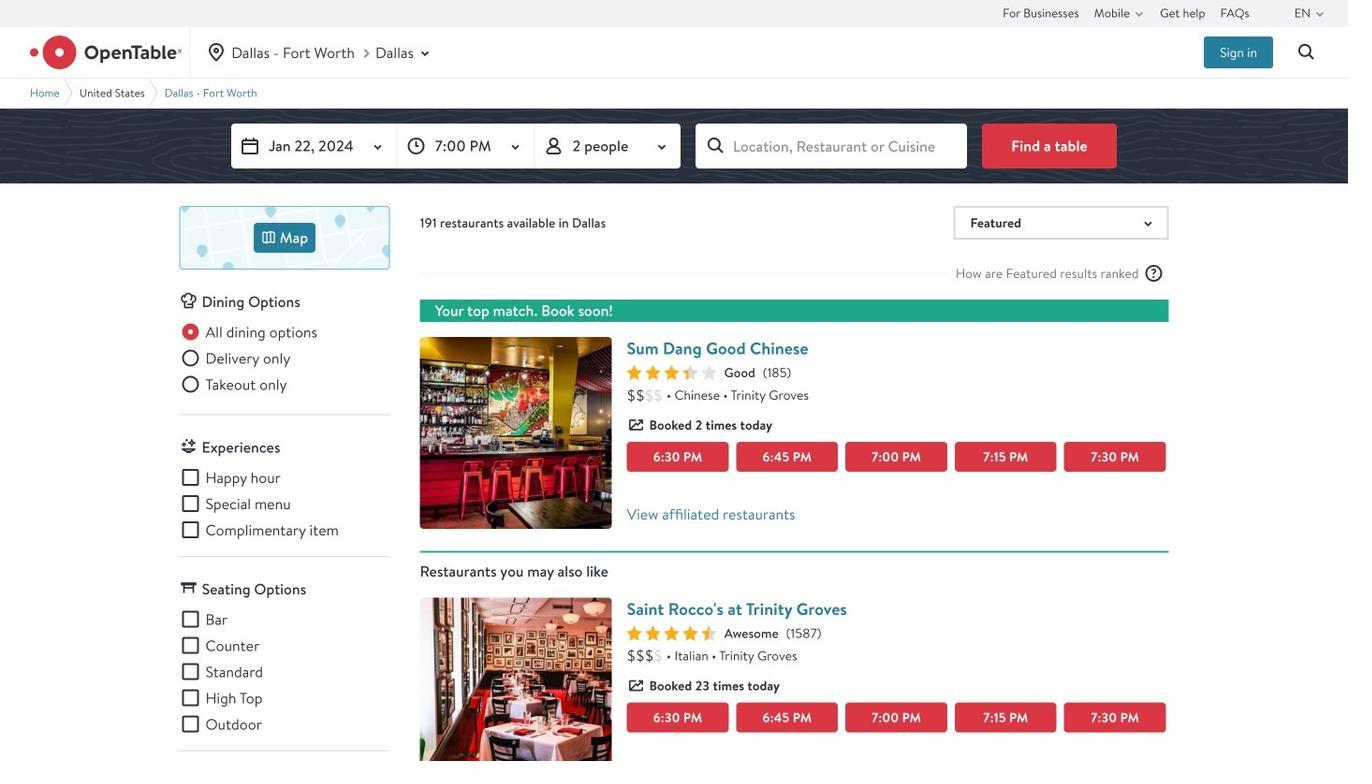 Task type: describe. For each thing, give the bounding box(es) containing it.
a photo of saint rocco's at trinity groves restaurant image
[[420, 598, 612, 761]]

1 group from the top
[[179, 321, 390, 399]]

2 group from the top
[[179, 466, 390, 541]]

a photo of sum dang good chinese restaurant image
[[420, 337, 612, 529]]

3.3 stars image
[[627, 365, 717, 380]]

3 group from the top
[[179, 608, 390, 736]]



Task type: vqa. For each thing, say whether or not it's contained in the screenshot.
BOOK,
no



Task type: locate. For each thing, give the bounding box(es) containing it.
none radio inside group
[[179, 321, 318, 343]]

group
[[179, 321, 390, 399], [179, 466, 390, 541], [179, 608, 390, 736]]

Please input a Location, Restaurant or Cuisine field
[[696, 124, 968, 169]]

None radio
[[179, 347, 291, 369], [179, 373, 287, 396], [179, 347, 291, 369], [179, 373, 287, 396]]

2 vertical spatial group
[[179, 608, 390, 736]]

opentable logo image
[[30, 36, 182, 69]]

None radio
[[179, 321, 318, 343]]

None field
[[696, 124, 968, 169]]

0 vertical spatial group
[[179, 321, 390, 399]]

4.5 stars image
[[627, 626, 717, 641]]

1 vertical spatial group
[[179, 466, 390, 541]]



